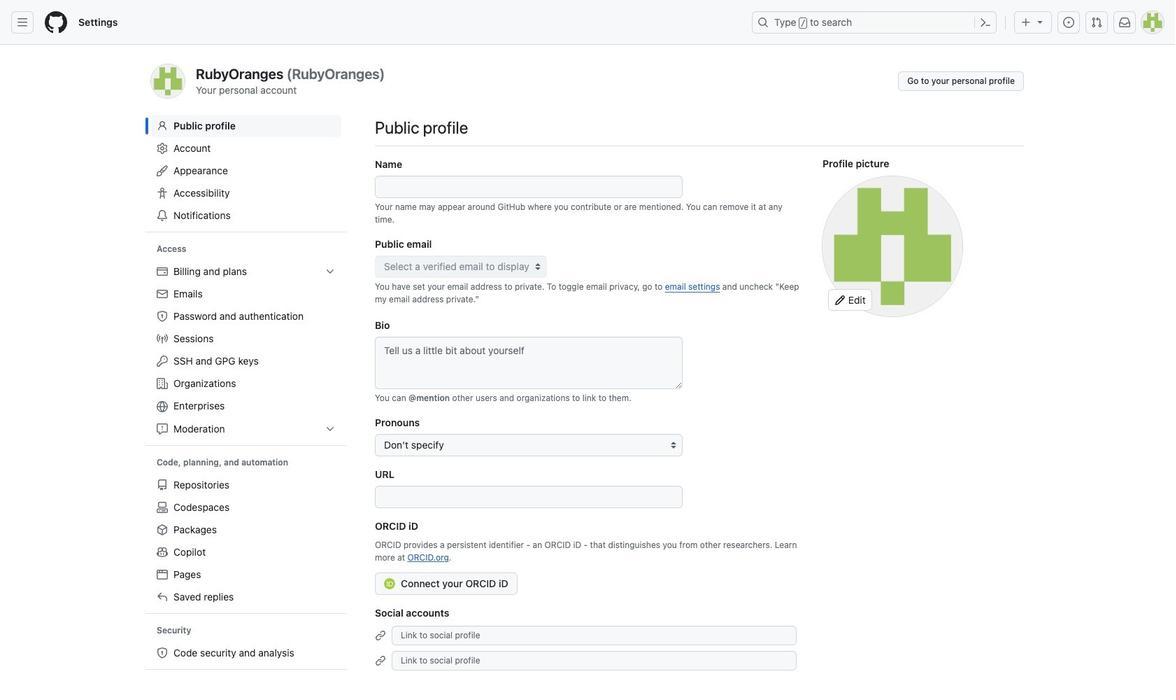 Task type: describe. For each thing, give the bounding box(es) containing it.
notifications image
[[1120, 17, 1131, 28]]

git pull request image
[[1092, 17, 1103, 28]]

triangle down image
[[1035, 16, 1046, 27]]

social account image for link to social profile text field
[[375, 655, 386, 667]]

organization image
[[157, 378, 168, 389]]

Link to social profile text field
[[392, 626, 797, 645]]

copilot image
[[157, 547, 168, 558]]

key image
[[157, 356, 168, 367]]

Link to social profile text field
[[392, 651, 797, 671]]

paintbrush image
[[157, 165, 168, 176]]

Tell us a little bit about yourself text field
[[375, 337, 683, 389]]

mail image
[[157, 288, 168, 300]]



Task type: vqa. For each thing, say whether or not it's contained in the screenshot.
second Social account image from the top of the page
yes



Task type: locate. For each thing, give the bounding box(es) containing it.
plus image
[[1021, 17, 1032, 28]]

1 list from the top
[[151, 260, 342, 440]]

homepage image
[[45, 11, 67, 34]]

repo image
[[157, 479, 168, 491]]

1 vertical spatial list
[[151, 474, 342, 608]]

@rubyoranges image
[[151, 64, 185, 98]]

social account image for link to social profile text box
[[375, 630, 386, 641]]

1 social account image from the top
[[375, 630, 386, 641]]

shield lock image
[[157, 311, 168, 322]]

issue opened image
[[1064, 17, 1075, 28]]

gear image
[[157, 143, 168, 154]]

package image
[[157, 524, 168, 535]]

0 vertical spatial social account image
[[375, 630, 386, 641]]

social account image
[[375, 630, 386, 641], [375, 655, 386, 667]]

command palette image
[[981, 17, 992, 28]]

bell image
[[157, 210, 168, 221]]

codespaces image
[[157, 502, 168, 513]]

2 social account image from the top
[[375, 655, 386, 667]]

0 vertical spatial list
[[151, 260, 342, 440]]

@rubyoranges image
[[823, 176, 963, 316]]

list
[[151, 260, 342, 440], [151, 474, 342, 608], [151, 642, 342, 664]]

person image
[[157, 120, 168, 132]]

reply image
[[157, 591, 168, 603]]

None text field
[[375, 176, 683, 198]]

None text field
[[375, 486, 683, 508]]

broadcast image
[[157, 333, 168, 344]]

globe image
[[157, 401, 168, 412]]

browser image
[[157, 569, 168, 580]]

shield lock image
[[157, 647, 168, 659]]

accessibility image
[[157, 188, 168, 199]]

2 vertical spatial list
[[151, 642, 342, 664]]

3 list from the top
[[151, 642, 342, 664]]

2 list from the top
[[151, 474, 342, 608]]

1 vertical spatial social account image
[[375, 655, 386, 667]]

pencil image
[[835, 295, 846, 306]]



